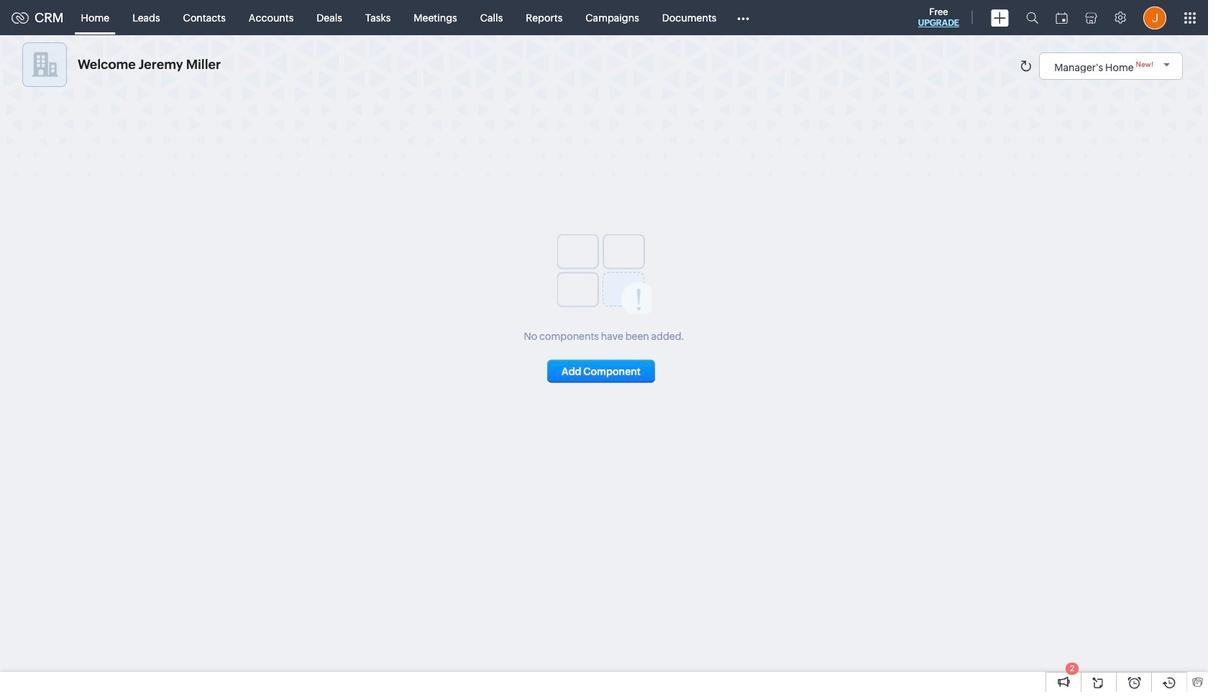 Task type: locate. For each thing, give the bounding box(es) containing it.
search image
[[1026, 12, 1039, 24]]

profile image
[[1144, 6, 1167, 29]]

Other Modules field
[[728, 6, 759, 29]]

create menu image
[[991, 9, 1009, 26]]

calendar image
[[1056, 12, 1068, 23]]

profile element
[[1135, 0, 1175, 35]]

create menu element
[[982, 0, 1018, 35]]



Task type: describe. For each thing, give the bounding box(es) containing it.
search element
[[1018, 0, 1047, 35]]

logo image
[[12, 12, 29, 23]]



Task type: vqa. For each thing, say whether or not it's contained in the screenshot.
Calendar image
yes



